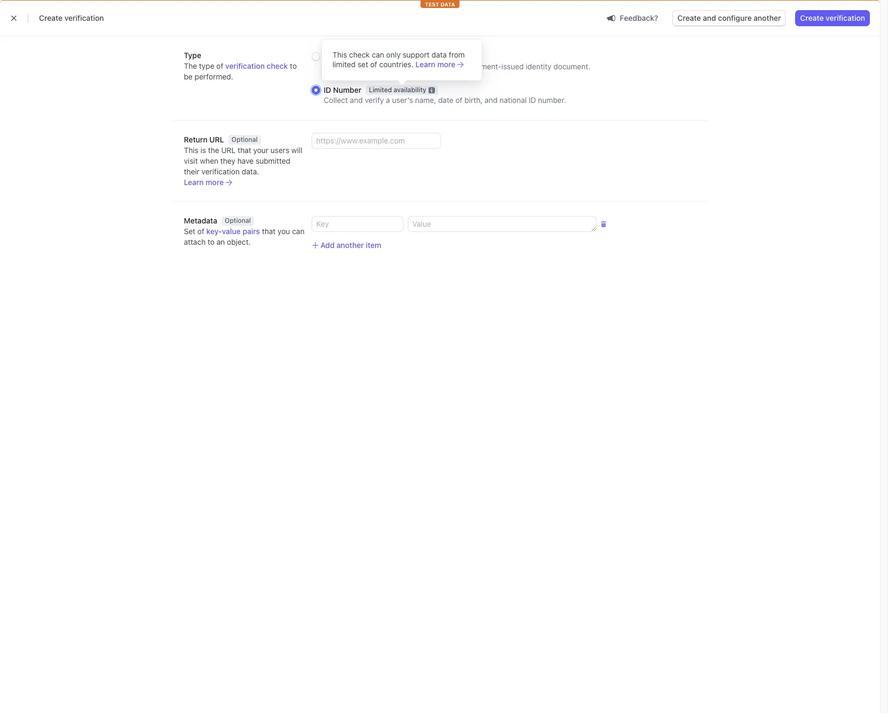 Task type: locate. For each thing, give the bounding box(es) containing it.
learn more link for they
[[184, 177, 232, 188]]

1 horizontal spatial the
[[386, 62, 397, 71]]

that inside this is the url that your users will visit when they have submitted their verification data.
[[238, 146, 251, 155]]

new
[[41, 8, 54, 16]]

test data
[[425, 45, 455, 52]]

1 horizontal spatial check
[[349, 50, 370, 59]]

url right return
[[209, 135, 224, 144]]

limited
[[333, 60, 356, 69]]

a down from at the top right of page
[[451, 62, 455, 71]]

developers
[[732, 29, 772, 38]]

verify down limited
[[365, 96, 384, 105]]

test
[[784, 29, 799, 38]]

this up 'limited'
[[333, 50, 347, 59]]

and down document
[[350, 62, 363, 71]]

optional for return url
[[232, 136, 258, 144]]

1 vertical spatial collect
[[324, 96, 348, 105]]

0 horizontal spatial more
[[206, 178, 224, 187]]

1 horizontal spatial a
[[451, 62, 455, 71]]

notifications image
[[786, 7, 795, 16]]

1 vertical spatial to
[[208, 238, 215, 247]]

more down when
[[206, 178, 224, 187]]

1 horizontal spatial can
[[372, 50, 384, 59]]

1 horizontal spatial learn more link
[[416, 59, 464, 70]]

can inside this check can only support data from limited set of countries.
[[372, 50, 384, 59]]

collect down id number
[[324, 96, 348, 105]]

document.
[[554, 62, 591, 71]]

products link
[[199, 28, 241, 41]]

check
[[349, 50, 370, 59], [267, 61, 288, 70]]

check inside this check can only support data from limited set of countries.
[[349, 50, 370, 59]]

create verification
[[39, 13, 104, 22], [800, 13, 865, 22]]

0 vertical spatial this
[[333, 50, 347, 59]]

this up visit
[[184, 146, 198, 155]]

learn more link down their
[[184, 177, 232, 188]]

that up have
[[238, 146, 251, 155]]

learn down support
[[416, 60, 436, 69]]

a
[[451, 62, 455, 71], [386, 96, 390, 105]]

collect inside the document collect and verify the authenticity of a government-issued identity document.
[[324, 62, 348, 71]]

new business button
[[21, 4, 94, 19]]

can inside that you can attach to an object.
[[292, 227, 305, 236]]

data.
[[242, 167, 259, 176]]

1 vertical spatial check
[[267, 61, 288, 70]]

another
[[754, 13, 781, 22], [337, 241, 364, 250]]

learn more
[[416, 60, 456, 69], [184, 178, 224, 187]]

that left you
[[262, 227, 276, 236]]

2 create verification from the left
[[800, 13, 865, 22]]

0 vertical spatial can
[[372, 50, 384, 59]]

1 vertical spatial id
[[529, 96, 536, 105]]

1 horizontal spatial this
[[333, 50, 347, 59]]

user's
[[392, 96, 413, 105]]

and inside the document collect and verify the authenticity of a government-issued identity document.
[[350, 62, 363, 71]]

1 vertical spatial verify
[[365, 96, 384, 105]]

the right is
[[208, 146, 219, 155]]

a down limited
[[386, 96, 390, 105]]

to inside that you can attach to an object.
[[208, 238, 215, 247]]

key-
[[206, 227, 222, 236]]

0 horizontal spatial the
[[208, 146, 219, 155]]

1 collect from the top
[[324, 62, 348, 71]]

0 horizontal spatial a
[[386, 96, 390, 105]]

verify up limited
[[365, 62, 384, 71]]

of right set
[[370, 60, 377, 69]]

identity
[[393, 30, 417, 38]]

only
[[386, 50, 401, 59]]

return
[[184, 135, 208, 144]]

can right you
[[292, 227, 305, 236]]

this for this is the url that your users will visit when they have submitted their verification data.
[[184, 146, 198, 155]]

0 horizontal spatial create verification
[[39, 13, 104, 22]]

of down 'data'
[[442, 62, 449, 71]]

1 horizontal spatial more
[[437, 60, 456, 69]]

create verification button
[[796, 11, 870, 26]]

optional up your
[[232, 136, 258, 144]]

learn more down their
[[184, 178, 224, 187]]

id right national
[[529, 96, 536, 105]]

1 vertical spatial another
[[337, 241, 364, 250]]

None search field
[[302, 5, 557, 18]]

learn down their
[[184, 178, 204, 187]]

0 horizontal spatial another
[[337, 241, 364, 250]]

can left only
[[372, 50, 384, 59]]

this inside this check can only support data from limited set of countries.
[[333, 50, 347, 59]]

0 vertical spatial learn more
[[416, 60, 456, 69]]

more for this check can only support data from limited set of countries.
[[437, 60, 456, 69]]

0 horizontal spatial learn more link
[[184, 177, 232, 188]]

2 collect from the top
[[324, 96, 348, 105]]

of
[[370, 60, 377, 69], [216, 61, 223, 70], [442, 62, 449, 71], [456, 96, 463, 105], [197, 227, 204, 236]]

1 vertical spatial the
[[208, 146, 219, 155]]

1 horizontal spatial learn
[[416, 60, 436, 69]]

create
[[707, 7, 728, 15], [39, 13, 63, 22], [678, 13, 701, 22], [800, 13, 824, 22]]

be
[[184, 72, 193, 81]]

learn more down 'data'
[[416, 60, 456, 69]]

0 vertical spatial the
[[386, 62, 397, 71]]

that
[[238, 146, 251, 155], [262, 227, 276, 236]]

create verification up mode
[[800, 13, 865, 22]]

optional up key-value pairs link
[[225, 217, 251, 225]]

0 horizontal spatial id
[[324, 85, 331, 94]]

countries.
[[379, 60, 414, 69]]

more down 'data'
[[437, 60, 456, 69]]

to left an
[[208, 238, 215, 247]]

of inside this check can only support data from limited set of countries.
[[370, 60, 377, 69]]

connect link
[[318, 28, 359, 41]]

another up developers
[[754, 13, 781, 22]]

0 horizontal spatial learn more
[[184, 178, 224, 187]]

0 vertical spatial more
[[437, 60, 456, 69]]

object.
[[227, 238, 251, 247]]

learn more for countries.
[[416, 60, 456, 69]]

url up the "they"
[[221, 146, 236, 155]]

1 vertical spatial learn
[[184, 178, 204, 187]]

1 vertical spatial url
[[221, 146, 236, 155]]

to
[[290, 61, 297, 70], [208, 238, 215, 247]]

0 horizontal spatial this
[[184, 146, 198, 155]]

payments
[[60, 29, 95, 38]]

data
[[432, 50, 447, 59]]

number.
[[538, 96, 566, 105]]

1 horizontal spatial create verification
[[800, 13, 865, 22]]

0 horizontal spatial can
[[292, 227, 305, 236]]

document
[[324, 52, 360, 61]]

create and configure another button
[[673, 11, 786, 26]]

new business
[[41, 8, 84, 16]]

collect
[[324, 62, 348, 71], [324, 96, 348, 105]]

0 vertical spatial verify
[[365, 62, 384, 71]]

the
[[184, 61, 197, 70]]

this inside this is the url that your users will visit when they have submitted their verification data.
[[184, 146, 198, 155]]

authenticity
[[399, 62, 440, 71]]

0 vertical spatial to
[[290, 61, 297, 70]]

create and configure another
[[678, 13, 781, 22]]

more
[[437, 60, 456, 69], [206, 178, 224, 187]]

check down the billing link
[[267, 61, 288, 70]]

0 vertical spatial id
[[324, 85, 331, 94]]

verify inside the document collect and verify the authenticity of a government-issued identity document.
[[365, 62, 384, 71]]

0 vertical spatial learn more link
[[416, 59, 464, 70]]

create verification up payments at the top of page
[[39, 13, 104, 22]]

learn
[[416, 60, 436, 69], [184, 178, 204, 187]]

Value text field
[[408, 217, 596, 232]]

1 horizontal spatial id
[[529, 96, 536, 105]]

0 vertical spatial a
[[451, 62, 455, 71]]

another inside button
[[337, 241, 364, 250]]

0 vertical spatial check
[[349, 50, 370, 59]]

learn for countries.
[[416, 60, 436, 69]]

your
[[253, 146, 269, 155]]

1 vertical spatial this
[[184, 146, 198, 155]]

1 vertical spatial that
[[262, 227, 276, 236]]

1 vertical spatial more
[[206, 178, 224, 187]]

can for check
[[372, 50, 384, 59]]

1 vertical spatial learn more link
[[184, 177, 232, 188]]

id number
[[324, 85, 362, 94]]

of up 'performed.' on the left of the page
[[216, 61, 223, 70]]

create inside button
[[678, 13, 701, 22]]

of right date
[[456, 96, 463, 105]]

1 vertical spatial can
[[292, 227, 305, 236]]

can
[[372, 50, 384, 59], [292, 227, 305, 236]]

another down key text field
[[337, 241, 364, 250]]

1 horizontal spatial learn more
[[416, 60, 456, 69]]

2 verify from the top
[[365, 96, 384, 105]]

optional
[[232, 136, 258, 144], [225, 217, 251, 225]]

collect down document
[[324, 62, 348, 71]]

number
[[333, 85, 362, 94]]

feedback?
[[620, 13, 658, 22]]

1 horizontal spatial to
[[290, 61, 297, 70]]

1 verify from the top
[[365, 62, 384, 71]]

1 horizontal spatial another
[[754, 13, 781, 22]]

government-
[[457, 62, 502, 71]]

and left configure
[[703, 13, 716, 22]]

add another item
[[321, 241, 381, 250]]

to down reports link
[[290, 61, 297, 70]]

create button
[[701, 5, 745, 18]]

an
[[217, 238, 225, 247]]

0 vertical spatial optional
[[232, 136, 258, 144]]

0 vertical spatial collect
[[324, 62, 348, 71]]

birth,
[[465, 96, 483, 105]]

0 horizontal spatial learn
[[184, 178, 204, 187]]

id
[[324, 85, 331, 94], [529, 96, 536, 105]]

verification
[[64, 13, 104, 22], [826, 13, 865, 22], [225, 61, 265, 70], [202, 167, 240, 176]]

0 horizontal spatial check
[[267, 61, 288, 70]]

0 vertical spatial that
[[238, 146, 251, 155]]

customers link
[[147, 28, 196, 41]]

verify
[[365, 62, 384, 71], [365, 96, 384, 105]]

mode
[[801, 29, 821, 38]]

submitted
[[256, 156, 290, 166]]

the down only
[[386, 62, 397, 71]]

learn more link down test data
[[416, 59, 464, 70]]

1 vertical spatial optional
[[225, 217, 251, 225]]

https://www.example.com text field
[[312, 133, 440, 148]]

0 vertical spatial url
[[209, 135, 224, 144]]

0 horizontal spatial to
[[208, 238, 215, 247]]

0 vertical spatial another
[[754, 13, 781, 22]]

0 vertical spatial learn
[[416, 60, 436, 69]]

check up set
[[349, 50, 370, 59]]

limited availability
[[369, 86, 426, 94]]

1 horizontal spatial that
[[262, 227, 276, 236]]

availability
[[394, 86, 426, 94]]

id left number
[[324, 85, 331, 94]]

1 vertical spatial learn more
[[184, 178, 224, 187]]

reports link
[[278, 28, 316, 41]]

0 horizontal spatial that
[[238, 146, 251, 155]]



Task type: describe. For each thing, give the bounding box(es) containing it.
attach
[[184, 238, 206, 247]]

another inside button
[[754, 13, 781, 22]]

return url
[[184, 135, 224, 144]]

they
[[220, 156, 235, 166]]

performed.
[[195, 72, 233, 81]]

payments link
[[55, 28, 100, 41]]

type
[[184, 51, 201, 60]]

key-value pairs link
[[206, 226, 260, 237]]

home
[[27, 29, 48, 38]]

issued
[[502, 62, 524, 71]]

date
[[438, 96, 454, 105]]

value
[[222, 227, 241, 236]]

data
[[441, 45, 455, 52]]

verification inside create verification button
[[826, 13, 865, 22]]

test mode
[[784, 29, 821, 38]]

that inside that you can attach to an object.
[[262, 227, 276, 236]]

this for this check can only support data from limited set of countries.
[[333, 50, 347, 59]]

when
[[200, 156, 218, 166]]

their
[[184, 167, 200, 176]]

is
[[201, 146, 206, 155]]

limited
[[369, 86, 392, 94]]

to inside to be performed.
[[290, 61, 297, 70]]

that you can attach to an object.
[[184, 227, 305, 247]]

item
[[366, 241, 381, 250]]

and right birth,
[[485, 96, 498, 105]]

create verification inside button
[[800, 13, 865, 22]]

customers
[[153, 29, 191, 38]]

support
[[403, 50, 430, 59]]

more for this is the url that your users will visit when they have submitted their verification data.
[[206, 178, 224, 187]]

1 create verification from the left
[[39, 13, 104, 22]]

and inside button
[[703, 13, 716, 22]]

add another item button
[[312, 240, 381, 251]]

of down metadata
[[197, 227, 204, 236]]

can for you
[[292, 227, 305, 236]]

verification check link
[[225, 61, 288, 72]]

business
[[56, 8, 84, 16]]

metadata
[[184, 216, 217, 225]]

learn for they
[[184, 178, 204, 187]]

configure
[[718, 13, 752, 22]]

billing link
[[243, 28, 276, 41]]

connect
[[324, 29, 353, 38]]

feedback? button
[[603, 10, 663, 25]]

set
[[184, 227, 195, 236]]

balances link
[[103, 28, 145, 41]]

document collect and verify the authenticity of a government-issued identity document.
[[324, 52, 591, 71]]

optional for metadata
[[225, 217, 251, 225]]

url inside this is the url that your users will visit when they have submitted their verification data.
[[221, 146, 236, 155]]

create inside button
[[800, 13, 824, 22]]

identity
[[526, 62, 552, 71]]

learn more link for countries.
[[416, 59, 464, 70]]

test
[[425, 45, 439, 52]]

will
[[291, 146, 303, 155]]

the inside this is the url that your users will visit when they have submitted their verification data.
[[208, 146, 219, 155]]

a inside the document collect and verify the authenticity of a government-issued identity document.
[[451, 62, 455, 71]]

this is the url that your users will visit when they have submitted their verification data.
[[184, 146, 303, 176]]

the inside the document collect and verify the authenticity of a government-issued identity document.
[[386, 62, 397, 71]]

add
[[321, 241, 335, 250]]

reports
[[283, 29, 311, 38]]

more
[[366, 29, 384, 38]]

and down number
[[350, 96, 363, 105]]

developers link
[[727, 28, 777, 41]]

have
[[237, 156, 254, 166]]

Key text field
[[312, 217, 403, 232]]

national
[[500, 96, 527, 105]]

learn more for they
[[184, 178, 224, 187]]

products
[[204, 29, 236, 38]]

type
[[199, 61, 214, 70]]

balances
[[108, 29, 140, 38]]

from
[[449, 50, 465, 59]]

pairs
[[243, 227, 260, 236]]

collect and verify a user's name, date of birth, and national id number.
[[324, 96, 566, 105]]

of inside the document collect and verify the authenticity of a government-issued identity document.
[[442, 62, 449, 71]]

you
[[278, 227, 290, 236]]

set of key-value pairs
[[184, 227, 260, 236]]

billing
[[249, 29, 270, 38]]

1 vertical spatial a
[[386, 96, 390, 105]]

to be performed.
[[184, 61, 297, 81]]

set
[[358, 60, 368, 69]]

create inside 'button'
[[707, 7, 728, 15]]

the type of verification check
[[184, 61, 288, 70]]

this check can only support data from limited set of countries.
[[333, 50, 465, 69]]

verification inside this is the url that your users will visit when they have submitted their verification data.
[[202, 167, 240, 176]]

home link
[[21, 28, 53, 41]]

users
[[271, 146, 289, 155]]

name,
[[415, 96, 436, 105]]

visit
[[184, 156, 198, 166]]



Task type: vqa. For each thing, say whether or not it's contained in the screenshot.
'Yes (between 0 and 50)'
no



